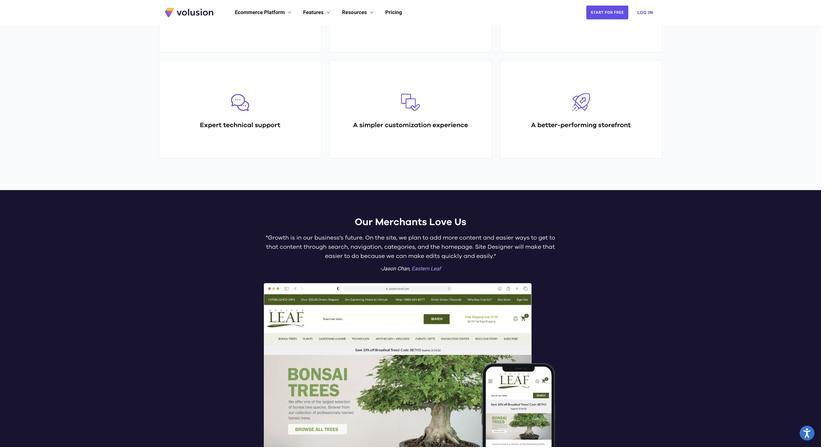 Task type: describe. For each thing, give the bounding box(es) containing it.
will
[[515, 244, 524, 250]]

1 vertical spatial easier
[[325, 254, 343, 259]]

in
[[297, 235, 302, 241]]

expert technical support
[[200, 122, 280, 129]]

our merchants love us
[[355, 217, 467, 227]]

homepage.
[[442, 244, 474, 250]]

1 that from the left
[[266, 244, 278, 250]]

start
[[591, 10, 604, 15]]

0 vertical spatial content
[[459, 235, 482, 241]]

jason
[[382, 266, 396, 272]]

a better-performing storefront
[[531, 122, 631, 129]]

to right "get"
[[550, 235, 555, 241]]

love
[[429, 217, 452, 227]]

ecommerce platform button
[[235, 9, 293, 16]]

resources
[[342, 9, 367, 15]]

to left 'do'
[[344, 254, 350, 259]]

more
[[443, 235, 458, 241]]

features button
[[303, 9, 332, 16]]

can
[[396, 254, 407, 259]]

our
[[303, 235, 313, 241]]

a for a fresh, modern design
[[203, 16, 208, 22]]

a for a simpler customization experience
[[353, 122, 358, 129]]

for
[[605, 10, 613, 15]]

site
[[475, 244, 486, 250]]

pricing link
[[385, 9, 402, 16]]

through
[[304, 244, 327, 250]]

performing
[[561, 122, 597, 129]]

is
[[291, 235, 295, 241]]

simpler
[[359, 122, 383, 129]]

0 horizontal spatial we
[[387, 254, 395, 259]]

0 vertical spatial the
[[375, 235, 385, 241]]

downtime
[[592, 16, 624, 22]]

modern
[[229, 16, 254, 22]]

"growth is in our business's future. on the site, we plan to add more content and easier ways to get to that content through search, navigation, categories, and the homepage. site designer will make that easier to do because we can make edits quickly and easily."
[[266, 235, 555, 259]]

eastern leaf link
[[412, 266, 441, 272]]

no
[[538, 16, 547, 22]]

a simpler customization experience
[[353, 122, 468, 129]]

log in
[[638, 10, 653, 15]]

add
[[430, 235, 442, 241]]

plan
[[408, 235, 421, 241]]

-
[[380, 266, 382, 272]]

no development downtime
[[538, 16, 624, 22]]

start for free link
[[587, 6, 628, 19]]

0 vertical spatial we
[[399, 235, 407, 241]]

edits
[[426, 254, 440, 259]]

0 vertical spatial easier
[[496, 235, 514, 241]]

on
[[365, 235, 374, 241]]

storefront
[[599, 122, 631, 129]]

a for a better-performing storefront
[[531, 122, 536, 129]]

designer
[[488, 244, 513, 250]]

us
[[455, 217, 467, 227]]



Task type: locate. For each thing, give the bounding box(es) containing it.
start for free
[[591, 10, 624, 15]]

to left add
[[423, 235, 429, 241]]

ecommerce platform
[[235, 9, 285, 15]]

development
[[549, 16, 591, 22]]

the right on
[[375, 235, 385, 241]]

expert
[[200, 122, 222, 129]]

1 horizontal spatial we
[[399, 235, 407, 241]]

merchants
[[375, 217, 427, 227]]

easier up the designer
[[496, 235, 514, 241]]

content down 'is'
[[280, 244, 302, 250]]

we up categories,
[[399, 235, 407, 241]]

content
[[459, 235, 482, 241], [280, 244, 302, 250]]

open accessibe: accessibility options, statement and help image
[[804, 429, 811, 438]]

get
[[539, 235, 548, 241]]

resources button
[[342, 9, 375, 16]]

0 horizontal spatial make
[[408, 254, 425, 259]]

to
[[423, 235, 429, 241], [531, 235, 537, 241], [550, 235, 555, 241], [344, 254, 350, 259]]

a left simpler
[[353, 122, 358, 129]]

0 vertical spatial and
[[483, 235, 495, 241]]

to left "get"
[[531, 235, 537, 241]]

that
[[266, 244, 278, 250], [543, 244, 555, 250]]

1 horizontal spatial the
[[431, 244, 440, 250]]

and down plan
[[418, 244, 429, 250]]

future.
[[345, 235, 364, 241]]

in
[[648, 10, 653, 15]]

ways
[[515, 235, 530, 241]]

the down add
[[431, 244, 440, 250]]

because
[[361, 254, 385, 259]]

0 horizontal spatial that
[[266, 244, 278, 250]]

pricing
[[385, 9, 402, 15]]

platform
[[264, 9, 285, 15]]

1 horizontal spatial and
[[483, 235, 495, 241]]

1 vertical spatial and
[[418, 244, 429, 250]]

easier down search, on the bottom of page
[[325, 254, 343, 259]]

search,
[[328, 244, 349, 250]]

0 horizontal spatial a
[[203, 16, 208, 22]]

and up site at the bottom of page
[[483, 235, 495, 241]]

free
[[614, 10, 624, 15]]

1 vertical spatial we
[[387, 254, 395, 259]]

make up eastern
[[408, 254, 425, 259]]

1 vertical spatial content
[[280, 244, 302, 250]]

1 horizontal spatial that
[[543, 244, 555, 250]]

log in link
[[634, 5, 657, 20]]

-jason chan, eastern leaf
[[380, 266, 441, 272]]

leaf
[[431, 266, 441, 272]]

better-
[[538, 122, 561, 129]]

a fresh, modern design
[[203, 16, 277, 22]]

do
[[352, 254, 359, 259]]

a left better- on the top right
[[531, 122, 536, 129]]

site,
[[386, 235, 398, 241]]

2 that from the left
[[543, 244, 555, 250]]

1 horizontal spatial easier
[[496, 235, 514, 241]]

0 horizontal spatial content
[[280, 244, 302, 250]]

and
[[483, 235, 495, 241], [418, 244, 429, 250]]

1 vertical spatial make
[[408, 254, 425, 259]]

ecommerce
[[235, 9, 263, 15]]

that down ""growth"
[[266, 244, 278, 250]]

easier
[[496, 235, 514, 241], [325, 254, 343, 259]]

that down "get"
[[543, 244, 555, 250]]

we
[[399, 235, 407, 241], [387, 254, 395, 259]]

we left can
[[387, 254, 395, 259]]

a
[[203, 16, 208, 22], [353, 122, 358, 129], [531, 122, 536, 129]]

0 vertical spatial make
[[525, 244, 542, 250]]

1 vertical spatial the
[[431, 244, 440, 250]]

make down "get"
[[525, 244, 542, 250]]

1 horizontal spatial content
[[459, 235, 482, 241]]

business's
[[315, 235, 344, 241]]

technical
[[223, 122, 253, 129]]

chan,
[[397, 266, 411, 272]]

a left fresh, at the left of the page
[[203, 16, 208, 22]]

navigation,
[[351, 244, 383, 250]]

and easily."
[[464, 254, 496, 259]]

the
[[375, 235, 385, 241], [431, 244, 440, 250]]

experience
[[433, 122, 468, 129]]

support
[[255, 122, 280, 129]]

1 horizontal spatial make
[[525, 244, 542, 250]]

make
[[525, 244, 542, 250], [408, 254, 425, 259]]

0 horizontal spatial easier
[[325, 254, 343, 259]]

features
[[303, 9, 324, 15]]

eastern
[[412, 266, 430, 272]]

customization
[[385, 122, 431, 129]]

categories,
[[384, 244, 416, 250]]

log
[[638, 10, 647, 15]]

design
[[256, 16, 277, 22]]

our
[[355, 217, 373, 227]]

2 horizontal spatial a
[[531, 122, 536, 129]]

content up site at the bottom of page
[[459, 235, 482, 241]]

fresh,
[[210, 16, 228, 22]]

0 horizontal spatial the
[[375, 235, 385, 241]]

"growth
[[266, 235, 289, 241]]

0 horizontal spatial and
[[418, 244, 429, 250]]

1 horizontal spatial a
[[353, 122, 358, 129]]

quickly
[[442, 254, 462, 259]]



Task type: vqa. For each thing, say whether or not it's contained in the screenshot.
including
no



